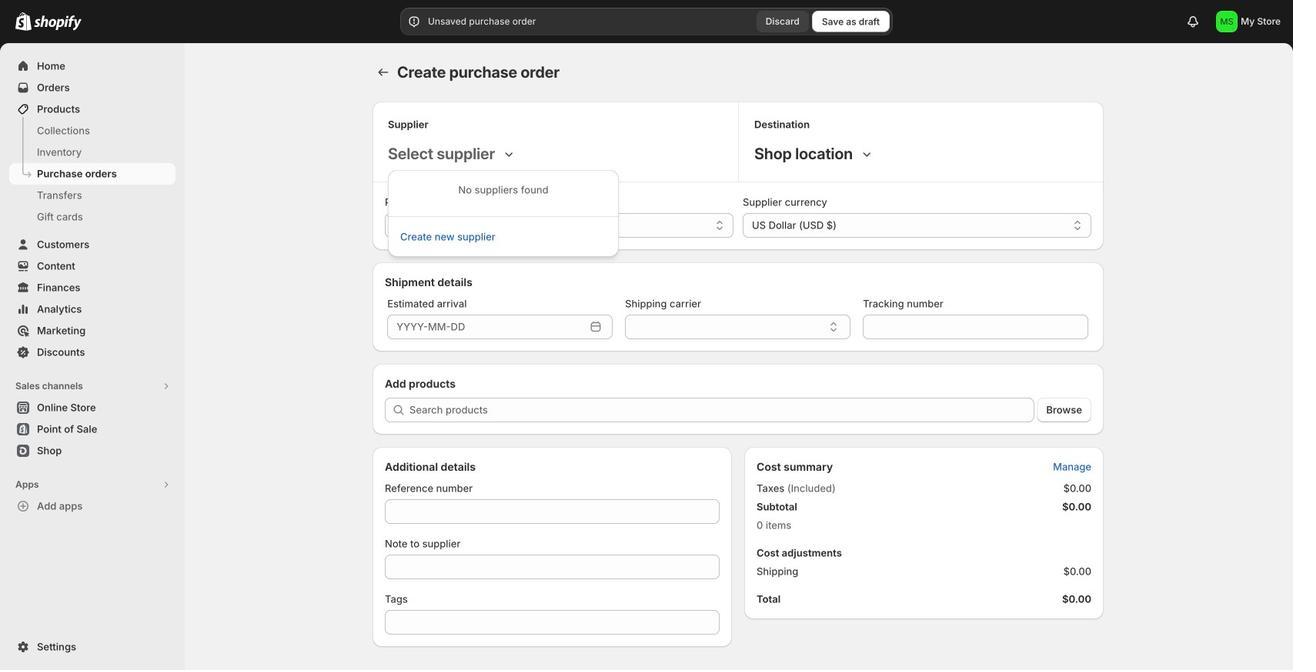Task type: describe. For each thing, give the bounding box(es) containing it.
1 horizontal spatial shopify image
[[34, 15, 82, 31]]



Task type: vqa. For each thing, say whether or not it's contained in the screenshot.
second   text box from left
no



Task type: locate. For each thing, give the bounding box(es) containing it.
my store image
[[1217, 11, 1238, 32]]

YYYY-MM-DD text field
[[387, 315, 585, 340]]

toolbar
[[400, 8, 893, 35]]

None text field
[[625, 315, 823, 340], [863, 315, 1089, 340], [385, 555, 720, 580], [625, 315, 823, 340], [863, 315, 1089, 340], [385, 555, 720, 580]]

Search products text field
[[410, 398, 1034, 423]]

None text field
[[385, 500, 720, 524], [385, 611, 720, 635], [385, 500, 720, 524], [385, 611, 720, 635]]

0 horizontal spatial shopify image
[[15, 12, 32, 31]]

shopify image
[[15, 12, 32, 31], [34, 15, 82, 31]]



